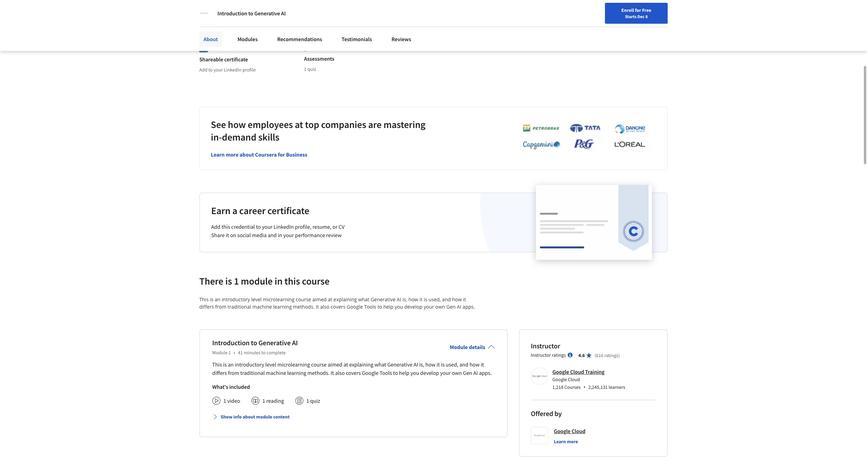 Task type: locate. For each thing, give the bounding box(es) containing it.
0 horizontal spatial own
[[436, 303, 445, 310]]

how inside the see how employees at top companies are mastering in-demand skills
[[228, 118, 246, 131]]

0 vertical spatial gen
[[447, 303, 456, 310]]

introduction
[[218, 10, 247, 17], [212, 338, 250, 347]]

types
[[279, 6, 293, 13]]

0 horizontal spatial ratings
[[552, 352, 566, 358]]

0 vertical spatial cloud
[[571, 368, 585, 375]]

linkedin left "profile,"
[[274, 223, 294, 230]]

add
[[199, 67, 208, 73], [211, 223, 221, 230]]

from down there at the left
[[215, 303, 227, 310]]

1 horizontal spatial aimed
[[328, 361, 343, 368]]

level down complete at the left
[[266, 361, 277, 368]]

for left business
[[278, 151, 285, 158]]

learn down 'google cloud' link
[[554, 438, 566, 445]]

review
[[326, 231, 342, 238]]

1 left reading
[[263, 397, 265, 404]]

introductory down minutes
[[235, 361, 264, 368]]

included
[[229, 383, 250, 390]]

learn
[[211, 151, 225, 158], [554, 438, 566, 445]]

1 vertical spatial learning
[[287, 369, 307, 376]]

tools
[[364, 303, 377, 310], [380, 369, 392, 376]]

• left 41
[[234, 349, 235, 356]]

about right info
[[243, 414, 255, 420]]

for
[[635, 7, 642, 13], [278, 151, 285, 158]]

this down there at the left
[[199, 296, 209, 303]]

0 vertical spatial this
[[199, 296, 209, 303]]

about
[[240, 151, 254, 158], [243, 414, 255, 420]]

1
[[304, 66, 307, 72], [234, 275, 239, 287], [229, 349, 231, 356], [224, 397, 226, 404], [263, 397, 265, 404], [307, 397, 309, 404]]

2,245,131
[[589, 384, 608, 390]]

course
[[302, 275, 330, 287], [296, 296, 311, 303], [311, 361, 327, 368]]

this inside add this credential to your linkedin profile, resume, or cv share it on social media and in your performance review
[[222, 223, 230, 230]]

1 vertical spatial methods.
[[308, 369, 330, 376]]

1 vertical spatial differs
[[212, 369, 227, 376]]

for up dec
[[635, 7, 642, 13]]

1 horizontal spatial apps.
[[479, 369, 492, 376]]

is
[[225, 275, 232, 287], [210, 296, 214, 303], [424, 296, 428, 303], [223, 361, 227, 368], [441, 361, 445, 368]]

microlearning down complete at the left
[[278, 361, 310, 368]]

0 vertical spatial more
[[226, 151, 239, 158]]

ratings right 616
[[605, 352, 619, 358]]

about for coursera
[[240, 151, 254, 158]]

1 vertical spatial you
[[411, 369, 419, 376]]

1 horizontal spatial you
[[411, 369, 419, 376]]

module
[[450, 343, 468, 350], [212, 349, 228, 356]]

courses
[[565, 384, 581, 390]]

ratings left 4.6 at the bottom right of the page
[[552, 352, 566, 358]]

1 instructor from the top
[[531, 341, 561, 350]]

0 vertical spatial introductory
[[222, 296, 250, 303]]

1 horizontal spatial gen
[[463, 369, 473, 376]]

1 horizontal spatial it
[[331, 369, 334, 376]]

1 vertical spatial introduction
[[212, 338, 250, 347]]

module left details
[[450, 343, 468, 350]]

1 vertical spatial more
[[567, 438, 578, 445]]

add down shareable
[[199, 67, 208, 73]]

module inside introduction to generative ai module 1 • 41 minutes to complete
[[212, 349, 228, 356]]

1 down assessments
[[304, 66, 307, 72]]

and inside add this credential to your linkedin profile, resume, or cv share it on social media and in your performance review
[[268, 231, 277, 238]]

add for add to your linkedin profile
[[199, 67, 208, 73]]

0 horizontal spatial help
[[384, 303, 394, 310]]

0 vertical spatial tools
[[364, 303, 377, 310]]

1 vertical spatial •
[[584, 383, 586, 391]]

0 horizontal spatial learn
[[211, 151, 225, 158]]

reviews link
[[388, 31, 416, 47]]

1 video
[[224, 397, 240, 404]]

about inside dropdown button
[[243, 414, 255, 420]]

1 horizontal spatial used,
[[446, 361, 459, 368]]

describe generative ai model types
[[211, 6, 293, 13]]

and
[[268, 231, 277, 238], [442, 296, 451, 303], [460, 361, 469, 368]]

2 horizontal spatial and
[[460, 361, 469, 368]]

certificate up "profile,"
[[268, 204, 310, 217]]

0 vertical spatial an
[[215, 296, 221, 303]]

machine down there is 1 module in this course
[[253, 303, 272, 310]]

0 vertical spatial own
[[436, 303, 445, 310]]

module left 41
[[212, 349, 228, 356]]

training
[[586, 368, 605, 375]]

performance
[[295, 231, 325, 238]]

0 horizontal spatial at
[[295, 118, 303, 131]]

1 horizontal spatial at
[[328, 296, 333, 303]]

at inside the see how employees at top companies are mastering in-demand skills
[[295, 118, 303, 131]]

introduction inside introduction to generative ai module 1 • 41 minutes to complete
[[212, 338, 250, 347]]

instructor
[[531, 341, 561, 350], [531, 352, 551, 358]]

from
[[215, 303, 227, 310], [228, 369, 239, 376]]

aimed
[[313, 296, 327, 303], [328, 361, 343, 368]]

used,
[[429, 296, 441, 303], [446, 361, 459, 368]]

ai
[[258, 6, 263, 13], [281, 10, 286, 17], [397, 296, 402, 303], [457, 303, 462, 310], [292, 338, 298, 347], [414, 361, 418, 368], [474, 369, 478, 376]]

this
[[222, 223, 230, 230], [285, 275, 300, 287]]

1 vertical spatial this
[[285, 275, 300, 287]]

more for learn more
[[567, 438, 578, 445]]

0 vertical spatial this is an introductory level microlearning course aimed at explaining what generative ai is, how it is used, and how it differs from traditional machine learning methods. it also covers google tools to help you develop your own gen ai apps.
[[199, 296, 475, 310]]

0 vertical spatial instructor
[[531, 341, 561, 350]]

1 left 41
[[229, 349, 231, 356]]

0 horizontal spatial an
[[215, 296, 221, 303]]

0 vertical spatial for
[[635, 7, 642, 13]]

1 vertical spatial add
[[211, 223, 221, 230]]

free
[[643, 7, 652, 13]]

this
[[199, 296, 209, 303], [212, 361, 222, 368]]

0 horizontal spatial linkedin
[[224, 67, 242, 73]]

about down demand
[[240, 151, 254, 158]]

learn inside learn more button
[[554, 438, 566, 445]]

0 horizontal spatial you
[[395, 303, 403, 310]]

0 vertical spatial used,
[[429, 296, 441, 303]]

1 horizontal spatial learn
[[554, 438, 566, 445]]

2 vertical spatial at
[[344, 361, 348, 368]]

1 vertical spatial aimed
[[328, 361, 343, 368]]

more down 'google cloud' link
[[567, 438, 578, 445]]

differs
[[199, 303, 214, 310], [212, 369, 227, 376]]

1 vertical spatial own
[[452, 369, 462, 376]]

0 horizontal spatial this
[[222, 223, 230, 230]]

1 vertical spatial help
[[399, 369, 410, 376]]

instructor up google cloud training icon
[[531, 352, 551, 358]]

introductory down there at the left
[[222, 296, 250, 303]]

quiz
[[308, 66, 316, 72], [310, 397, 320, 404]]

introductory
[[222, 296, 250, 303], [235, 361, 264, 368]]

how
[[228, 118, 246, 131], [409, 296, 419, 303], [452, 296, 462, 303], [426, 361, 436, 368], [470, 361, 480, 368]]

module for content
[[256, 414, 272, 420]]

1 vertical spatial an
[[228, 361, 234, 368]]

1 horizontal spatial certificate
[[268, 204, 310, 217]]

demand
[[222, 131, 257, 143]]

generative
[[232, 6, 257, 13], [255, 10, 280, 17], [371, 296, 396, 303], [259, 338, 291, 347], [388, 361, 413, 368]]

2 vertical spatial and
[[460, 361, 469, 368]]

machine
[[253, 303, 272, 310], [266, 369, 286, 376]]

1 horizontal spatial level
[[266, 361, 277, 368]]

certificate up add to your linkedin profile at the left of page
[[224, 56, 248, 63]]

1 vertical spatial covers
[[346, 369, 361, 376]]

microlearning
[[263, 296, 295, 303], [278, 361, 310, 368]]

1 right there at the left
[[234, 275, 239, 287]]

2 horizontal spatial at
[[344, 361, 348, 368]]

describe
[[211, 6, 231, 13]]

• right 'courses'
[[584, 383, 586, 391]]

1 horizontal spatial more
[[567, 438, 578, 445]]

this up what's
[[212, 361, 222, 368]]

cloud for google cloud training google cloud 1,218 courses • 2,245,131 learners
[[571, 368, 585, 375]]

more
[[226, 151, 239, 158], [567, 438, 578, 445]]

google
[[347, 303, 363, 310], [553, 368, 570, 375], [362, 369, 379, 376], [553, 376, 567, 382], [554, 427, 571, 434]]

help
[[384, 303, 394, 310], [399, 369, 410, 376]]

by
[[555, 409, 562, 418]]

google cloud training image
[[532, 369, 548, 384]]

1 horizontal spatial this
[[212, 361, 222, 368]]

0 vertical spatial aimed
[[313, 296, 327, 303]]

linkedin inside add this credential to your linkedin profile, resume, or cv share it on social media and in your performance review
[[274, 223, 294, 230]]

1 horizontal spatial •
[[584, 383, 586, 391]]

1 vertical spatial also
[[335, 369, 345, 376]]

None search field
[[99, 18, 267, 32]]

0 horizontal spatial and
[[268, 231, 277, 238]]

linkedin down shareable certificate
[[224, 67, 242, 73]]

0 horizontal spatial tools
[[364, 303, 377, 310]]

1 vertical spatial this is an introductory level microlearning course aimed at explaining what generative ai is, how it is used, and how it differs from traditional machine learning methods. it also covers google tools to help you develop your own gen ai apps.
[[212, 361, 492, 376]]

cv
[[339, 223, 345, 230]]

also
[[320, 303, 330, 310], [335, 369, 345, 376]]

details
[[199, 28, 220, 37]]

this is an introductory level microlearning course aimed at explaining what generative ai is, how it is used, and how it differs from traditional machine learning methods. it also covers google tools to help you develop your own gen ai apps.
[[199, 296, 475, 310], [212, 361, 492, 376]]

are
[[368, 118, 382, 131]]

instructor up instructor ratings
[[531, 341, 561, 350]]

•
[[234, 349, 235, 356], [584, 383, 586, 391]]

instructor for instructor ratings
[[531, 352, 551, 358]]

differs down there at the left
[[199, 303, 214, 310]]

microlearning down there is 1 module in this course
[[263, 296, 295, 303]]

1 horizontal spatial tools
[[380, 369, 392, 376]]

0 vertical spatial this
[[222, 223, 230, 230]]

0 vertical spatial also
[[320, 303, 330, 310]]

0 vertical spatial in
[[278, 231, 282, 238]]

companies
[[321, 118, 367, 131]]

1 vertical spatial 1 quiz
[[307, 397, 320, 404]]

0 vertical spatial microlearning
[[263, 296, 295, 303]]

learn more button
[[554, 438, 578, 445]]

introduction up 41
[[212, 338, 250, 347]]

0 horizontal spatial what
[[358, 296, 370, 303]]

1 horizontal spatial is,
[[420, 361, 425, 368]]

0 vertical spatial from
[[215, 303, 227, 310]]

more inside button
[[567, 438, 578, 445]]

differs up what's
[[212, 369, 227, 376]]

social
[[238, 231, 251, 238]]

from up what's included
[[228, 369, 239, 376]]

add up share
[[211, 223, 221, 230]]

1 vertical spatial used,
[[446, 361, 459, 368]]

1 vertical spatial learn
[[554, 438, 566, 445]]

0 horizontal spatial used,
[[429, 296, 441, 303]]

add to your linkedin profile
[[199, 67, 256, 73]]

add inside add this credential to your linkedin profile, resume, or cv share it on social media and in your performance review
[[211, 223, 221, 230]]

2 vertical spatial cloud
[[572, 427, 586, 434]]

0 horizontal spatial module
[[212, 349, 228, 356]]

ai inside introduction to generative ai module 1 • 41 minutes to complete
[[292, 338, 298, 347]]

616
[[597, 352, 604, 358]]

1 quiz
[[304, 66, 316, 72], [307, 397, 320, 404]]

at
[[295, 118, 303, 131], [328, 296, 333, 303], [344, 361, 348, 368]]

introduction for introduction to generative ai module 1 • 41 minutes to complete
[[212, 338, 250, 347]]

google cloud image
[[199, 8, 209, 18]]

0 vertical spatial at
[[295, 118, 303, 131]]

2 instructor from the top
[[531, 352, 551, 358]]

1 vertical spatial instructor
[[531, 352, 551, 358]]

details to know
[[199, 28, 245, 37]]

an down there at the left
[[215, 296, 221, 303]]

0 vertical spatial module
[[241, 275, 273, 287]]

traditional
[[228, 303, 251, 310], [240, 369, 265, 376]]

machine down complete at the left
[[266, 369, 286, 376]]

1 vertical spatial tools
[[380, 369, 392, 376]]

1 vertical spatial certificate
[[268, 204, 310, 217]]

more down demand
[[226, 151, 239, 158]]

introduction up know
[[218, 10, 247, 17]]

testimonials
[[342, 36, 372, 43]]

level down there is 1 module in this course
[[251, 296, 262, 303]]

module inside show info about module content dropdown button
[[256, 414, 272, 420]]

ratings
[[552, 352, 566, 358], [605, 352, 619, 358]]

0 vertical spatial linkedin
[[224, 67, 242, 73]]

google cloud
[[554, 427, 586, 434]]

what
[[358, 296, 370, 303], [375, 361, 386, 368]]

mastering
[[384, 118, 426, 131]]

an up what's included
[[228, 361, 234, 368]]

learn down in-
[[211, 151, 225, 158]]

methods.
[[293, 303, 315, 310], [308, 369, 330, 376]]



Task type: vqa. For each thing, say whether or not it's contained in the screenshot.
#1
no



Task type: describe. For each thing, give the bounding box(es) containing it.
shareable
[[199, 56, 223, 63]]

learn more about coursera for business
[[211, 151, 308, 158]]

to inside add this credential to your linkedin profile, resume, or cv share it on social media and in your performance review
[[256, 223, 261, 230]]

in-
[[211, 131, 222, 143]]

enroll for free starts dec 8
[[622, 7, 652, 19]]

( 616 ratings )
[[595, 352, 620, 358]]

1 horizontal spatial an
[[228, 361, 234, 368]]

for inside enroll for free starts dec 8
[[635, 7, 642, 13]]

1 inside introduction to generative ai module 1 • 41 minutes to complete
[[229, 349, 231, 356]]

content
[[273, 414, 290, 420]]

generative inside introduction to generative ai module 1 • 41 minutes to complete
[[259, 338, 291, 347]]

0 vertical spatial it
[[316, 303, 319, 310]]

0 vertical spatial covers
[[331, 303, 346, 310]]

0 vertical spatial course
[[302, 275, 330, 287]]

details
[[469, 343, 486, 350]]

0 vertical spatial machine
[[253, 303, 272, 310]]

1 left the video
[[224, 397, 226, 404]]

1 reading
[[263, 397, 284, 404]]

about link
[[199, 31, 222, 47]]

1 vertical spatial quiz
[[310, 397, 320, 404]]

0 horizontal spatial gen
[[447, 303, 456, 310]]

0 horizontal spatial is,
[[403, 296, 408, 303]]

share
[[211, 231, 225, 238]]

0 horizontal spatial level
[[251, 296, 262, 303]]

coursera enterprise logos image
[[513, 123, 652, 153]]

add this credential to your linkedin profile, resume, or cv share it on social media and in your performance review
[[211, 223, 345, 238]]

what's included
[[212, 383, 250, 390]]

business
[[286, 151, 308, 158]]

there
[[199, 275, 224, 287]]

learn more
[[554, 438, 578, 445]]

learners
[[609, 384, 626, 390]]

google cloud training google cloud 1,218 courses • 2,245,131 learners
[[553, 368, 626, 391]]

recommendations link
[[273, 31, 327, 47]]

8
[[646, 14, 648, 19]]

video
[[227, 397, 240, 404]]

module details
[[450, 343, 486, 350]]

skills
[[258, 131, 280, 143]]

about for module
[[243, 414, 255, 420]]

)
[[619, 352, 620, 358]]

• inside the 'google cloud training google cloud 1,218 courses • 2,245,131 learners'
[[584, 383, 586, 391]]

career
[[239, 204, 266, 217]]

introduction for introduction to generative ai
[[218, 10, 247, 17]]

in inside add this credential to your linkedin profile, resume, or cv share it on social media and in your performance review
[[278, 231, 282, 238]]

0 vertical spatial learning
[[273, 303, 292, 310]]

learn for learn more
[[554, 438, 566, 445]]

dec
[[638, 14, 645, 19]]

0 horizontal spatial from
[[215, 303, 227, 310]]

0 vertical spatial what
[[358, 296, 370, 303]]

2 vertical spatial course
[[311, 361, 327, 368]]

coursera career certificate image
[[536, 185, 653, 260]]

1 vertical spatial it
[[331, 369, 334, 376]]

1 horizontal spatial also
[[335, 369, 345, 376]]

0 vertical spatial develop
[[405, 303, 423, 310]]

reading
[[267, 397, 284, 404]]

learn more about coursera for business link
[[211, 151, 308, 158]]

1 vertical spatial develop
[[421, 369, 439, 376]]

1 horizontal spatial ratings
[[605, 352, 619, 358]]

instructor ratings
[[531, 352, 566, 358]]

starts
[[625, 14, 637, 19]]

model
[[264, 6, 278, 13]]

cloud for google cloud
[[572, 427, 586, 434]]

1 vertical spatial for
[[278, 151, 285, 158]]

show info about module content
[[221, 414, 290, 420]]

reviews
[[392, 36, 412, 43]]

google cloud link
[[554, 427, 586, 435]]

credential
[[231, 223, 255, 230]]

1 vertical spatial cloud
[[568, 376, 580, 382]]

coursera
[[255, 151, 277, 158]]

1 vertical spatial introductory
[[235, 361, 264, 368]]

1 vertical spatial apps.
[[479, 369, 492, 376]]

know
[[229, 28, 245, 37]]

it inside add this credential to your linkedin profile, resume, or cv share it on social media and in your performance review
[[226, 231, 229, 238]]

on
[[230, 231, 236, 238]]

more for learn more about coursera for business
[[226, 151, 239, 158]]

resume,
[[313, 223, 332, 230]]

1 vertical spatial machine
[[266, 369, 286, 376]]

1 vertical spatial explaining
[[350, 361, 374, 368]]

learn for learn more about coursera for business
[[211, 151, 225, 158]]

0 vertical spatial explaining
[[334, 296, 357, 303]]

see
[[211, 118, 226, 131]]

1 horizontal spatial module
[[450, 343, 468, 350]]

0 vertical spatial 1 quiz
[[304, 66, 316, 72]]

add for add this credential to your linkedin profile, resume, or cv share it on social media and in your performance review
[[211, 223, 221, 230]]

there is 1 module in this course
[[199, 275, 330, 287]]

module for in
[[241, 275, 273, 287]]

1 vertical spatial level
[[266, 361, 277, 368]]

instructor for instructor
[[531, 341, 561, 350]]

introduction to generative ai module 1 • 41 minutes to complete
[[212, 338, 298, 356]]

or
[[333, 223, 338, 230]]

google cloud training link
[[553, 368, 605, 375]]

show
[[221, 414, 233, 420]]

1 vertical spatial course
[[296, 296, 311, 303]]

1 vertical spatial at
[[328, 296, 333, 303]]

1 right reading
[[307, 397, 309, 404]]

modules link
[[233, 31, 262, 47]]

0 horizontal spatial this
[[199, 296, 209, 303]]

offered
[[531, 409, 554, 418]]

recommendations
[[277, 36, 322, 43]]

media
[[252, 231, 267, 238]]

employees
[[248, 118, 293, 131]]

1 vertical spatial in
[[275, 275, 283, 287]]

introduction to generative ai
[[218, 10, 286, 17]]

testimonials link
[[338, 31, 376, 47]]

1 vertical spatial microlearning
[[278, 361, 310, 368]]

top
[[305, 118, 319, 131]]

• inside introduction to generative ai module 1 • 41 minutes to complete
[[234, 349, 235, 356]]

1,218
[[553, 384, 564, 390]]

0 horizontal spatial certificate
[[224, 56, 248, 63]]

about
[[204, 36, 218, 43]]

offered by
[[531, 409, 562, 418]]

info
[[234, 414, 242, 420]]

1 horizontal spatial help
[[399, 369, 410, 376]]

1 horizontal spatial and
[[442, 296, 451, 303]]

see how employees at top companies are mastering in-demand skills
[[211, 118, 426, 143]]

1 vertical spatial is,
[[420, 361, 425, 368]]

enroll
[[622, 7, 635, 13]]

4.6
[[579, 352, 585, 358]]

what's
[[212, 383, 228, 390]]

0 vertical spatial you
[[395, 303, 403, 310]]

1 vertical spatial this
[[212, 361, 222, 368]]

0 vertical spatial differs
[[199, 303, 214, 310]]

1 vertical spatial traditional
[[240, 369, 265, 376]]

assessments
[[304, 55, 335, 62]]

minutes
[[244, 349, 261, 356]]

profile
[[243, 67, 256, 73]]

complete
[[267, 349, 286, 356]]

show info about module content button
[[210, 410, 293, 423]]

earn a career certificate
[[211, 204, 310, 217]]

0 vertical spatial help
[[384, 303, 394, 310]]

0 vertical spatial methods.
[[293, 303, 315, 310]]

1 horizontal spatial what
[[375, 361, 386, 368]]

profile,
[[295, 223, 312, 230]]

0 horizontal spatial apps.
[[463, 303, 475, 310]]

shareable certificate
[[199, 56, 248, 63]]

1 vertical spatial from
[[228, 369, 239, 376]]

1 horizontal spatial this
[[285, 275, 300, 287]]

a
[[233, 204, 238, 217]]

earn
[[211, 204, 231, 217]]

0 vertical spatial quiz
[[308, 66, 316, 72]]

41
[[238, 349, 243, 356]]

0 vertical spatial traditional
[[228, 303, 251, 310]]

(
[[595, 352, 597, 358]]

modules
[[238, 36, 258, 43]]



